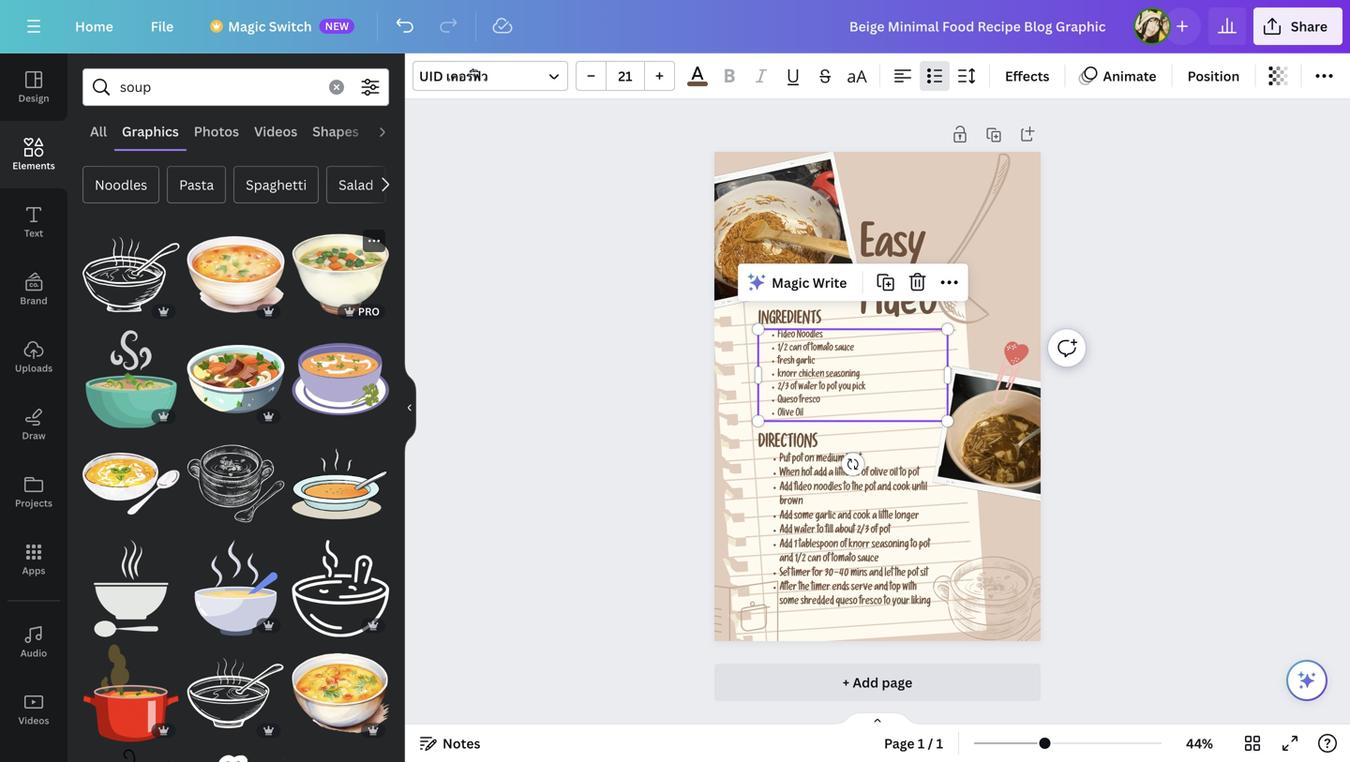 Task type: describe. For each thing, give the bounding box(es) containing it.
1 vertical spatial audio button
[[0, 608, 68, 676]]

pot inside fideo noodles 1/2 can of tomato sauce fresh garlic knorr chicken seasoning 2/3 of water to pot you pick queso fresco olive oil
[[827, 383, 837, 393]]

spaghetti button
[[234, 166, 319, 203]]

pot up until
[[908, 469, 919, 480]]

file
[[151, 17, 174, 35]]

water inside fideo noodles 1/2 can of tomato sauce fresh garlic knorr chicken seasoning 2/3 of water to pot you pick queso fresco olive oil
[[798, 383, 818, 393]]

/
[[928, 735, 933, 752]]

switch
[[269, 17, 312, 35]]

44% button
[[1169, 728, 1230, 758]]

of right about
[[871, 526, 878, 537]]

1/2 inside fideo noodles 1/2 can of tomato sauce fresh garlic knorr chicken seasoning 2/3 of water to pot you pick queso fresco olive oil
[[778, 344, 788, 354]]

2/3 inside "put pot on medium heat when hot add a little bit of olive oil to pot add fideo noodles to the pot and cook until brown add some garlic and cook a little longer add water to fill about 2/3 of pot add 1 tablespoon of knorr seasoning to pot and 1/2 can of tomato sauce set timer for 30-40 mins and let the pot sit after the timer ends serve and top with some shredded queso fresco to your liking"
[[857, 526, 869, 537]]

draw
[[22, 429, 46, 442]]

put pot on medium heat when hot add a little bit of olive oil to pot add fideo noodles to the pot and cook until brown add some garlic and cook a little longer add water to fill about 2/3 of pot add 1 tablespoon of knorr seasoning to pot and 1/2 can of tomato sauce set timer for 30-40 mins and let the pot sit after the timer ends serve and top with some shredded queso fresco to your liking
[[780, 455, 931, 608]]

เคอร์ฟิว
[[446, 67, 488, 85]]

0 vertical spatial timer
[[791, 569, 810, 580]]

apps button
[[0, 526, 68, 593]]

painted thanksgiving pumpkin soup image
[[83, 435, 180, 533]]

grey line cookbook icon isolated on white background. cooking book icon. recipe book. fork and knife icons. cutlery symbol.  vector illustration image
[[681, 580, 778, 654]]

bit
[[851, 469, 860, 480]]

sauce inside fideo noodles 1/2 can of tomato sauce fresh garlic knorr chicken seasoning 2/3 of water to pot you pick queso fresco olive oil
[[835, 344, 854, 354]]

pot left sit
[[908, 569, 919, 580]]

heat
[[846, 455, 861, 465]]

#725039 image
[[687, 82, 708, 86]]

pasta
[[179, 176, 214, 194]]

pot right about
[[879, 526, 890, 537]]

can inside "put pot on medium heat when hot add a little bit of olive oil to pot add fideo noodles to the pot and cook until brown add some garlic and cook a little longer add water to fill about 2/3 of pot add 1 tablespoon of knorr seasoning to pot and 1/2 can of tomato sauce set timer for 30-40 mins and let the pot sit after the timer ends serve and top with some shredded queso fresco to your liking"
[[808, 555, 821, 565]]

projects
[[15, 497, 53, 510]]

serve
[[851, 583, 873, 594]]

fideo
[[794, 483, 812, 494]]

0 vertical spatial the
[[852, 483, 863, 494]]

1 vertical spatial the
[[895, 569, 906, 580]]

tomato inside fideo noodles 1/2 can of tomato sauce fresh garlic knorr chicken seasoning 2/3 of water to pot you pick queso fresco olive oil
[[811, 344, 833, 354]]

0 vertical spatial audio button
[[366, 113, 419, 149]]

add inside button
[[853, 674, 879, 691]]

and left top
[[874, 583, 888, 594]]

fresco inside fideo noodles 1/2 can of tomato sauce fresh garlic knorr chicken seasoning 2/3 of water to pot you pick queso fresco olive oil
[[799, 396, 820, 406]]

shapes button
[[305, 113, 366, 149]]

garlic inside fideo noodles 1/2 can of tomato sauce fresh garlic knorr chicken seasoning 2/3 of water to pot you pick queso fresco olive oil
[[796, 357, 815, 367]]

noodles inside fideo noodles 1/2 can of tomato sauce fresh garlic knorr chicken seasoning 2/3 of water to pot you pick queso fresco olive oil
[[797, 331, 823, 341]]

Design title text field
[[834, 8, 1126, 45]]

2/3 inside fideo noodles 1/2 can of tomato sauce fresh garlic knorr chicken seasoning 2/3 of water to pot you pick queso fresco olive oil
[[778, 383, 789, 393]]

ends
[[832, 583, 849, 594]]

can inside fideo noodles 1/2 can of tomato sauce fresh garlic knorr chicken seasoning 2/3 of water to pot you pick queso fresco olive oil
[[789, 344, 802, 354]]

pot of vegetable soup image
[[83, 645, 180, 742]]

effects button
[[998, 61, 1057, 91]]

easy
[[860, 229, 926, 272]]

1/2 inside "put pot on medium heat when hot add a little bit of olive oil to pot add fideo noodles to the pot and cook until brown add some garlic and cook a little longer add water to fill about 2/3 of pot add 1 tablespoon of knorr seasoning to pot and 1/2 can of tomato sauce set timer for 30-40 mins and let the pot sit after the timer ends serve and top with some shredded queso fresco to your liking"
[[795, 555, 806, 565]]

oil
[[796, 410, 803, 419]]

top
[[890, 583, 901, 594]]

all button
[[83, 113, 114, 149]]

apps
[[22, 564, 45, 577]]

pot up sit
[[919, 540, 930, 551]]

30-
[[825, 569, 839, 580]]

tablespoon
[[799, 540, 838, 551]]

meat soup illustration image
[[187, 331, 284, 428]]

effects
[[1005, 67, 1050, 85]]

0 vertical spatial some
[[794, 512, 813, 522]]

brand
[[20, 294, 48, 307]]

40
[[839, 569, 849, 580]]

to left the your
[[884, 597, 890, 608]]

– – number field
[[612, 67, 638, 85]]

salad
[[339, 176, 374, 194]]

hot
[[801, 469, 812, 480]]

write
[[813, 274, 847, 291]]

about
[[835, 526, 855, 537]]

design
[[18, 92, 49, 105]]

and down olive
[[877, 483, 891, 494]]

page 1 / 1
[[884, 735, 943, 752]]

notes
[[443, 735, 480, 752]]

elements button
[[0, 121, 68, 188]]

1 vertical spatial little
[[879, 512, 893, 522]]

seasoning inside fideo noodles 1/2 can of tomato sauce fresh garlic knorr chicken seasoning 2/3 of water to pot you pick queso fresco olive oil
[[826, 370, 860, 380]]

home
[[75, 17, 113, 35]]

page
[[884, 735, 915, 752]]

uid เคอร์ฟิว
[[419, 67, 488, 85]]

magic switch
[[228, 17, 312, 35]]

magic write
[[772, 274, 847, 291]]

salad button
[[326, 166, 386, 203]]

spaghetti
[[246, 176, 307, 194]]

new
[[325, 19, 349, 33]]

ingredients
[[758, 313, 821, 329]]

1 horizontal spatial watercolor soup ,hand painted vector illustration image
[[292, 645, 389, 742]]

0 vertical spatial a
[[829, 469, 833, 480]]

put
[[780, 455, 790, 465]]

chicken
[[799, 370, 824, 380]]

all
[[90, 122, 107, 140]]

text button
[[0, 188, 68, 256]]

tomato inside "put pot on medium heat when hot add a little bit of olive oil to pot add fideo noodles to the pot and cook until brown add some garlic and cook a little longer add water to fill about 2/3 of pot add 1 tablespoon of knorr seasoning to pot and 1/2 can of tomato sauce set timer for 30-40 mins and let the pot sit after the timer ends serve and top with some shredded queso fresco to your liking"
[[831, 555, 856, 565]]

1 inside "put pot on medium heat when hot add a little bit of olive oil to pot add fideo noodles to the pot and cook until brown add some garlic and cook a little longer add water to fill about 2/3 of pot add 1 tablespoon of knorr seasoning to pot and 1/2 can of tomato sauce set timer for 30-40 mins and let the pot sit after the timer ends serve and top with some shredded queso fresco to your liking"
[[794, 540, 797, 551]]

to right 'oil' at right bottom
[[900, 469, 906, 480]]

when
[[780, 469, 800, 480]]

veggie soup watercolor image
[[292, 226, 389, 323]]

1 vertical spatial some
[[780, 597, 799, 608]]

with
[[902, 583, 917, 594]]

elements
[[12, 159, 55, 172]]

queso
[[836, 597, 857, 608]]

graphics
[[122, 122, 179, 140]]

file button
[[136, 8, 189, 45]]

side panel tab list
[[0, 53, 68, 762]]

noodles button
[[83, 166, 159, 203]]

garlic inside "put pot on medium heat when hot add a little bit of olive oil to pot add fideo noodles to the pot and cook until brown add some garlic and cook a little longer add water to fill about 2/3 of pot add 1 tablespoon of knorr seasoning to pot and 1/2 can of tomato sauce set timer for 30-40 mins and let the pot sit after the timer ends serve and top with some shredded queso fresco to your liking"
[[815, 512, 836, 522]]

uploads
[[15, 362, 53, 375]]

to right noodles
[[844, 483, 850, 494]]

home link
[[60, 8, 128, 45]]

noodles
[[814, 483, 842, 494]]

hide image
[[404, 363, 416, 453]]

pick
[[852, 383, 866, 393]]

knorr inside fideo noodles 1/2 can of tomato sauce fresh garlic knorr chicken seasoning 2/3 of water to pot you pick queso fresco olive oil
[[778, 370, 797, 380]]

photos button
[[186, 113, 247, 149]]

hand drawn squash coconut milk soup image
[[292, 331, 389, 428]]

on
[[805, 455, 814, 465]]

noodles inside noodles button
[[95, 176, 147, 194]]

uid
[[419, 67, 443, 85]]

show pages image
[[833, 712, 923, 727]]



Task type: vqa. For each thing, say whether or not it's contained in the screenshot.
Uploads
yes



Task type: locate. For each thing, give the bounding box(es) containing it.
after
[[780, 583, 797, 594]]

1 left /
[[918, 735, 925, 752]]

+ add page
[[843, 674, 912, 691]]

44%
[[1186, 735, 1213, 752]]

videos
[[254, 122, 297, 140], [18, 714, 49, 727]]

little
[[835, 469, 849, 480], [879, 512, 893, 522]]

0 horizontal spatial cook
[[853, 512, 871, 522]]

seasoning up "let"
[[872, 540, 909, 551]]

timer right set at the right
[[791, 569, 810, 580]]

1 vertical spatial 1/2
[[795, 555, 806, 565]]

0 vertical spatial fresco
[[799, 396, 820, 406]]

1 horizontal spatial timer
[[811, 583, 830, 594]]

and up about
[[838, 512, 851, 522]]

timer down for
[[811, 583, 830, 594]]

2/3 up queso
[[778, 383, 789, 393]]

and up set at the right
[[780, 555, 793, 565]]

magic inside button
[[772, 274, 809, 291]]

magic write button
[[742, 267, 854, 297]]

0 horizontal spatial videos
[[18, 714, 49, 727]]

fresco up the oil
[[799, 396, 820, 406]]

1 vertical spatial tomato
[[831, 555, 856, 565]]

0 horizontal spatial a
[[829, 469, 833, 480]]

of up chicken
[[803, 344, 809, 354]]

knorr inside "put pot on medium heat when hot add a little bit of olive oil to pot add fideo noodles to the pot and cook until brown add some garlic and cook a little longer add water to fill about 2/3 of pot add 1 tablespoon of knorr seasoning to pot and 1/2 can of tomato sauce set timer for 30-40 mins and let the pot sit after the timer ends serve and top with some shredded queso fresco to your liking"
[[849, 540, 870, 551]]

panci merah illustration image
[[187, 749, 284, 762]]

you
[[838, 383, 851, 393]]

to down chicken
[[819, 383, 825, 393]]

fideo for fideo
[[860, 286, 937, 329]]

1 vertical spatial noodles
[[797, 331, 823, 341]]

0 horizontal spatial audio button
[[0, 608, 68, 676]]

shapes
[[312, 122, 359, 140]]

fresh
[[778, 357, 794, 367]]

cook up about
[[853, 512, 871, 522]]

audio right shapes button
[[374, 122, 411, 140]]

1 vertical spatial fresco
[[859, 597, 882, 608]]

projects button
[[0, 458, 68, 526]]

water inside "put pot on medium heat when hot add a little bit of olive oil to pot add fideo noodles to the pot and cook until brown add some garlic and cook a little longer add water to fill about 2/3 of pot add 1 tablespoon of knorr seasoning to pot and 1/2 can of tomato sauce set timer for 30-40 mins and let the pot sit after the timer ends serve and top with some shredded queso fresco to your liking"
[[794, 526, 815, 537]]

knorr
[[778, 370, 797, 380], [849, 540, 870, 551]]

shredded
[[801, 597, 834, 608]]

+
[[843, 674, 849, 691]]

uid เคอร์ฟิว button
[[413, 61, 568, 91]]

0 vertical spatial videos
[[254, 122, 297, 140]]

olive
[[870, 469, 888, 480]]

graphics button
[[114, 113, 186, 149]]

videos inside side panel tab list
[[18, 714, 49, 727]]

seasoning up you
[[826, 370, 860, 380]]

some down brown
[[794, 512, 813, 522]]

1 vertical spatial watercolor soup ,hand painted vector illustration image
[[292, 645, 389, 742]]

0 horizontal spatial noodles
[[95, 176, 147, 194]]

audio inside side panel tab list
[[20, 647, 47, 660]]

1 horizontal spatial videos button
[[247, 113, 305, 149]]

1 horizontal spatial audio button
[[366, 113, 419, 149]]

1 vertical spatial a
[[872, 512, 877, 522]]

0 vertical spatial water
[[798, 383, 818, 393]]

0 vertical spatial garlic
[[796, 357, 815, 367]]

water
[[798, 383, 818, 393], [794, 526, 815, 537]]

1 horizontal spatial audio
[[374, 122, 411, 140]]

fideo
[[860, 286, 937, 329], [778, 331, 795, 341]]

1 vertical spatial knorr
[[849, 540, 870, 551]]

audio button right shapes
[[366, 113, 419, 149]]

hot soup in a bowl image
[[83, 331, 180, 428]]

0 vertical spatial magic
[[228, 17, 266, 35]]

1 horizontal spatial 1
[[918, 735, 925, 752]]

add
[[780, 483, 792, 494], [780, 512, 792, 522], [780, 526, 792, 537], [780, 540, 792, 551], [853, 674, 879, 691]]

page
[[882, 674, 912, 691]]

notes button
[[413, 728, 488, 758]]

canva assistant image
[[1296, 669, 1318, 692]]

fresco inside "put pot on medium heat when hot add a little bit of olive oil to pot add fideo noodles to the pot and cook until brown add some garlic and cook a little longer add water to fill about 2/3 of pot add 1 tablespoon of knorr seasoning to pot and 1/2 can of tomato sauce set timer for 30-40 mins and let the pot sit after the timer ends serve and top with some shredded queso fresco to your liking"
[[859, 597, 882, 608]]

audio down apps
[[20, 647, 47, 660]]

0 vertical spatial tomato
[[811, 344, 833, 354]]

group
[[576, 61, 675, 91], [83, 226, 180, 323], [187, 226, 284, 323], [83, 319, 180, 428], [187, 319, 284, 428], [292, 319, 389, 428], [83, 424, 180, 533], [187, 424, 284, 533], [292, 435, 389, 533], [187, 540, 284, 637], [292, 540, 389, 637], [292, 633, 389, 742], [83, 645, 180, 742], [187, 645, 284, 742], [83, 738, 180, 762], [187, 749, 284, 762]]

longer
[[895, 512, 919, 522]]

tomato up '40'
[[831, 555, 856, 565]]

brown
[[780, 498, 803, 508]]

watercolor soup ,hand painted vector illustration image
[[187, 226, 284, 323], [292, 645, 389, 742]]

to down longer
[[911, 540, 917, 551]]

0 horizontal spatial audio
[[20, 647, 47, 660]]

1 vertical spatial timer
[[811, 583, 830, 594]]

seasoning inside "put pot on medium heat when hot add a little bit of olive oil to pot add fideo noodles to the pot and cook until brown add some garlic and cook a little longer add water to fill about 2/3 of pot add 1 tablespoon of knorr seasoning to pot and 1/2 can of tomato sauce set timer for 30-40 mins and let the pot sit after the timer ends serve and top with some shredded queso fresco to your liking"
[[872, 540, 909, 551]]

0 vertical spatial knorr
[[778, 370, 797, 380]]

magic
[[228, 17, 266, 35], [772, 274, 809, 291]]

1 horizontal spatial cook
[[893, 483, 910, 494]]

fresco
[[799, 396, 820, 406], [859, 597, 882, 608]]

share button
[[1253, 8, 1343, 45]]

noodles down all
[[95, 176, 147, 194]]

1 vertical spatial sauce
[[858, 555, 879, 565]]

1 vertical spatial videos
[[18, 714, 49, 727]]

fill
[[825, 526, 833, 537]]

pot
[[827, 383, 837, 393], [792, 455, 803, 465], [908, 469, 919, 480], [865, 483, 876, 494], [879, 526, 890, 537], [919, 540, 930, 551], [908, 569, 919, 580]]

1 vertical spatial garlic
[[815, 512, 836, 522]]

0 vertical spatial watercolor soup ,hand painted vector illustration image
[[187, 226, 284, 323]]

and left "let"
[[869, 569, 883, 580]]

1 horizontal spatial fideo
[[860, 286, 937, 329]]

2 horizontal spatial the
[[895, 569, 906, 580]]

1
[[794, 540, 797, 551], [918, 735, 925, 752], [936, 735, 943, 752]]

and
[[877, 483, 891, 494], [838, 512, 851, 522], [780, 555, 793, 565], [869, 569, 883, 580], [874, 583, 888, 594]]

1 horizontal spatial magic
[[772, 274, 809, 291]]

1 vertical spatial cook
[[853, 512, 871, 522]]

1 vertical spatial audio
[[20, 647, 47, 660]]

1 vertical spatial videos button
[[0, 676, 68, 743]]

1 horizontal spatial knorr
[[849, 540, 870, 551]]

audio button down apps
[[0, 608, 68, 676]]

pot left you
[[827, 383, 837, 393]]

0 horizontal spatial timer
[[791, 569, 810, 580]]

1 left tablespoon on the bottom right
[[794, 540, 797, 551]]

little left bit
[[835, 469, 849, 480]]

0 horizontal spatial magic
[[228, 17, 266, 35]]

garlic
[[796, 357, 815, 367], [815, 512, 836, 522]]

1 horizontal spatial the
[[852, 483, 863, 494]]

magic left switch
[[228, 17, 266, 35]]

0 horizontal spatial the
[[799, 583, 809, 594]]

1 vertical spatial 2/3
[[857, 526, 869, 537]]

0 horizontal spatial fresco
[[799, 396, 820, 406]]

0 vertical spatial 1/2
[[778, 344, 788, 354]]

directions
[[758, 436, 818, 454]]

0 horizontal spatial fideo
[[778, 331, 795, 341]]

1 horizontal spatial fresco
[[859, 597, 882, 608]]

0 horizontal spatial watercolor soup ,hand painted vector illustration image
[[187, 226, 284, 323]]

can up fresh
[[789, 344, 802, 354]]

cook down 'oil' at right bottom
[[893, 483, 910, 494]]

2 vertical spatial the
[[799, 583, 809, 594]]

1 vertical spatial can
[[808, 555, 821, 565]]

0 horizontal spatial sauce
[[835, 344, 854, 354]]

can up for
[[808, 555, 821, 565]]

fideo inside fideo noodles 1/2 can of tomato sauce fresh garlic knorr chicken seasoning 2/3 of water to pot you pick queso fresco olive oil
[[778, 331, 795, 341]]

2 horizontal spatial 1
[[936, 735, 943, 752]]

fideo down ingredients
[[778, 331, 795, 341]]

pot left on
[[792, 455, 803, 465]]

pot down olive
[[865, 483, 876, 494]]

little left longer
[[879, 512, 893, 522]]

add
[[814, 469, 827, 480]]

0 vertical spatial noodles
[[95, 176, 147, 194]]

the
[[852, 483, 863, 494], [895, 569, 906, 580], [799, 583, 809, 594]]

brand button
[[0, 256, 68, 323]]

some
[[794, 512, 813, 522], [780, 597, 799, 608]]

photos
[[194, 122, 239, 140]]

position
[[1187, 67, 1240, 85]]

knorr down about
[[849, 540, 870, 551]]

0 horizontal spatial can
[[789, 344, 802, 354]]

Search elements search field
[[120, 69, 318, 105]]

fresco down serve
[[859, 597, 882, 608]]

of down about
[[840, 540, 847, 551]]

0 horizontal spatial seasoning
[[826, 370, 860, 380]]

sauce up mins
[[858, 555, 879, 565]]

magic inside main 'menu bar'
[[228, 17, 266, 35]]

to
[[819, 383, 825, 393], [900, 469, 906, 480], [844, 483, 850, 494], [817, 526, 824, 537], [911, 540, 917, 551], [884, 597, 890, 608]]

soup bowl illustration image
[[83, 749, 180, 762]]

0 vertical spatial audio
[[374, 122, 411, 140]]

magic up ingredients
[[772, 274, 809, 291]]

tomato up chicken
[[811, 344, 833, 354]]

1/2
[[778, 344, 788, 354], [795, 555, 806, 565]]

liking
[[911, 597, 931, 608]]

soup bowl icon image
[[187, 540, 284, 637]]

main menu bar
[[0, 0, 1350, 53]]

0 horizontal spatial little
[[835, 469, 849, 480]]

your
[[892, 597, 909, 608]]

of right bit
[[861, 469, 868, 480]]

seasoning
[[826, 370, 860, 380], [872, 540, 909, 551]]

1 horizontal spatial videos
[[254, 122, 297, 140]]

pro group
[[292, 226, 389, 323]]

pasta button
[[167, 166, 226, 203]]

to left 'fill'
[[817, 526, 824, 537]]

cook
[[893, 483, 910, 494], [853, 512, 871, 522]]

0 horizontal spatial 1
[[794, 540, 797, 551]]

1 horizontal spatial 1/2
[[795, 555, 806, 565]]

share
[[1291, 17, 1328, 35]]

text
[[24, 227, 43, 240]]

1 vertical spatial seasoning
[[872, 540, 909, 551]]

to inside fideo noodles 1/2 can of tomato sauce fresh garlic knorr chicken seasoning 2/3 of water to pot you pick queso fresco olive oil
[[819, 383, 825, 393]]

1 horizontal spatial can
[[808, 555, 821, 565]]

garlic up 'fill'
[[815, 512, 836, 522]]

1 horizontal spatial 2/3
[[857, 526, 869, 537]]

magic for magic switch
[[228, 17, 266, 35]]

garlic up chicken
[[796, 357, 815, 367]]

set
[[780, 569, 790, 580]]

audio button
[[366, 113, 419, 149], [0, 608, 68, 676]]

1 vertical spatial magic
[[772, 274, 809, 291]]

#725039 image
[[687, 82, 708, 86]]

fideo for fideo noodles 1/2 can of tomato sauce fresh garlic knorr chicken seasoning 2/3 of water to pot you pick queso fresco olive oil
[[778, 331, 795, 341]]

sauce
[[835, 344, 854, 354], [858, 555, 879, 565]]

0 vertical spatial 2/3
[[778, 383, 789, 393]]

pro
[[358, 304, 380, 318]]

let
[[885, 569, 893, 580]]

a left longer
[[872, 512, 877, 522]]

some down after
[[780, 597, 799, 608]]

for
[[812, 569, 823, 580]]

0 horizontal spatial 1/2
[[778, 344, 788, 354]]

1 horizontal spatial little
[[879, 512, 893, 522]]

sauce inside "put pot on medium heat when hot add a little bit of olive oil to pot add fideo noodles to the pot and cook until brown add some garlic and cook a little longer add water to fill about 2/3 of pot add 1 tablespoon of knorr seasoning to pot and 1/2 can of tomato sauce set timer for 30-40 mins and let the pot sit after the timer ends serve and top with some shredded queso fresco to your liking"
[[858, 555, 879, 565]]

knorr down fresh
[[778, 370, 797, 380]]

2/3
[[778, 383, 789, 393], [857, 526, 869, 537]]

fideo down easy
[[860, 286, 937, 329]]

until
[[912, 483, 927, 494]]

olive
[[778, 410, 794, 419]]

0 vertical spatial sauce
[[835, 344, 854, 354]]

queso
[[778, 396, 798, 406]]

draw button
[[0, 391, 68, 458]]

+ add page button
[[714, 664, 1041, 701]]

2/3 right about
[[857, 526, 869, 537]]

the right "let"
[[895, 569, 906, 580]]

water up tablespoon on the bottom right
[[794, 526, 815, 537]]

1 horizontal spatial a
[[872, 512, 877, 522]]

sauce up you
[[835, 344, 854, 354]]

position button
[[1180, 61, 1247, 91]]

0 vertical spatial seasoning
[[826, 370, 860, 380]]

water down chicken
[[798, 383, 818, 393]]

the down bit
[[852, 483, 863, 494]]

fideo noodles 1/2 can of tomato sauce fresh garlic knorr chicken seasoning 2/3 of water to pot you pick queso fresco olive oil
[[778, 331, 866, 419]]

noodles down ingredients
[[797, 331, 823, 341]]

the right after
[[799, 583, 809, 594]]

laddle icon image
[[897, 149, 1077, 338]]

1/2 up fresh
[[778, 344, 788, 354]]

0 vertical spatial little
[[835, 469, 849, 480]]

0 vertical spatial fideo
[[860, 286, 937, 329]]

1 vertical spatial water
[[794, 526, 815, 537]]

animate button
[[1073, 61, 1164, 91]]

of
[[803, 344, 809, 354], [790, 383, 797, 393], [861, 469, 868, 480], [871, 526, 878, 537], [840, 540, 847, 551], [823, 555, 830, 565]]

1 horizontal spatial noodles
[[797, 331, 823, 341]]

1/2 down tablespoon on the bottom right
[[795, 555, 806, 565]]

1 horizontal spatial sauce
[[858, 555, 879, 565]]

design button
[[0, 53, 68, 121]]

0 vertical spatial cook
[[893, 483, 910, 494]]

1 horizontal spatial seasoning
[[872, 540, 909, 551]]

medium
[[816, 455, 844, 465]]

of up "30-"
[[823, 555, 830, 565]]

0 vertical spatial videos button
[[247, 113, 305, 149]]

0 vertical spatial can
[[789, 344, 802, 354]]

of up queso
[[790, 383, 797, 393]]

1 vertical spatial fideo
[[778, 331, 795, 341]]

0 horizontal spatial knorr
[[778, 370, 797, 380]]

hot pumpkin soup image
[[292, 435, 389, 533]]

magic for magic write
[[772, 274, 809, 291]]

oil
[[890, 469, 898, 480]]

0 horizontal spatial videos button
[[0, 676, 68, 743]]

animate
[[1103, 67, 1157, 85]]

noodles
[[95, 176, 147, 194], [797, 331, 823, 341]]

a right the add in the bottom right of the page
[[829, 469, 833, 480]]

1 right /
[[936, 735, 943, 752]]

0 horizontal spatial 2/3
[[778, 383, 789, 393]]



